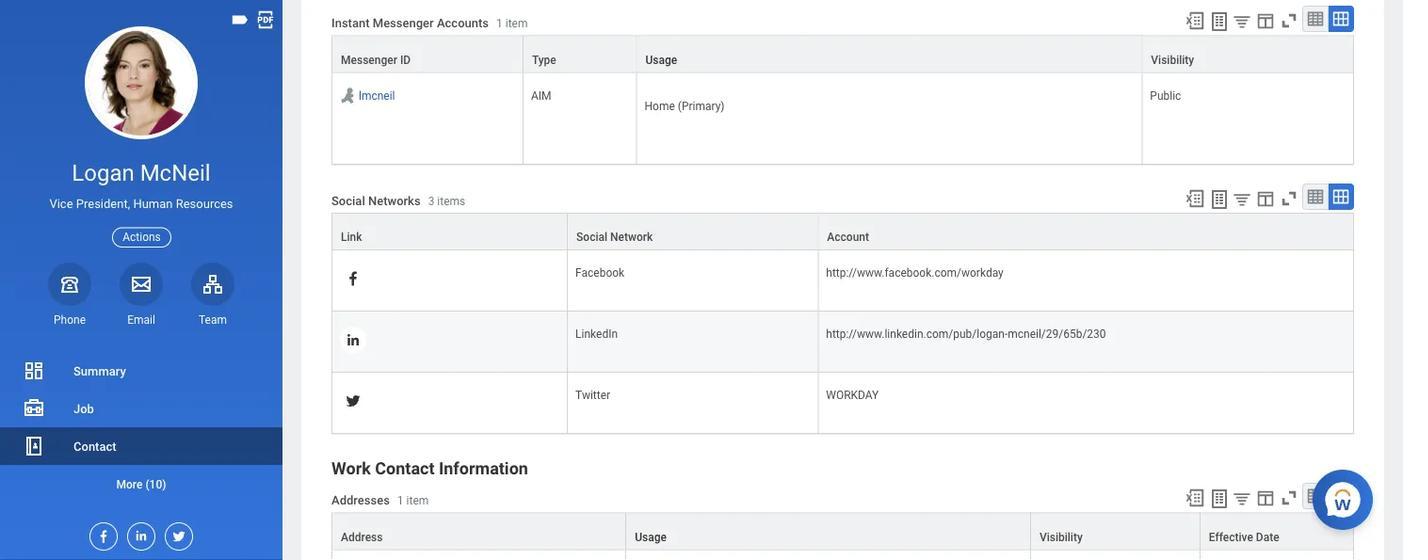 Task type: locate. For each thing, give the bounding box(es) containing it.
(10)
[[145, 478, 166, 491]]

select to filter grid data image for 3
[[1232, 189, 1253, 209]]

1 right accounts
[[496, 17, 503, 30]]

3 row from the top
[[332, 213, 1355, 251]]

2 row from the top
[[332, 73, 1355, 165]]

1 horizontal spatial 1
[[496, 17, 503, 30]]

id
[[400, 53, 411, 66]]

aim image
[[338, 86, 357, 105]]

linkedin image
[[345, 332, 362, 349], [128, 524, 149, 544]]

list containing summary
[[0, 352, 283, 503]]

1 vertical spatial select to filter grid data image
[[1232, 189, 1253, 209]]

job link
[[0, 390, 283, 428]]

4 cell from the left
[[1201, 550, 1355, 560]]

social
[[332, 194, 365, 208], [577, 231, 608, 244]]

more (10)
[[116, 478, 166, 491]]

facebook
[[576, 267, 625, 280]]

1 horizontal spatial visibility
[[1151, 53, 1195, 66]]

0 horizontal spatial visibility
[[1040, 531, 1083, 544]]

2 export to worksheets image from the top
[[1209, 488, 1231, 511]]

visibility button down export to excel image
[[1031, 514, 1200, 549]]

6 row from the top
[[332, 373, 1355, 434]]

0 horizontal spatial social
[[332, 194, 365, 208]]

fullscreen image
[[1279, 11, 1300, 31], [1279, 189, 1300, 209]]

row
[[332, 35, 1355, 73], [332, 73, 1355, 165], [332, 213, 1355, 251], [332, 251, 1355, 312], [332, 312, 1355, 373], [332, 373, 1355, 434], [332, 513, 1355, 550], [332, 550, 1355, 560]]

facebook image
[[345, 271, 362, 288]]

1 vertical spatial usage button
[[627, 514, 1030, 549]]

0 vertical spatial item
[[506, 17, 528, 30]]

0 vertical spatial export to worksheets image
[[1209, 189, 1231, 211]]

job
[[73, 402, 94, 416]]

visibility
[[1151, 53, 1195, 66], [1040, 531, 1083, 544]]

phone logan mcneil element
[[48, 313, 91, 328]]

social up the 'link'
[[332, 194, 365, 208]]

5 row from the top
[[332, 312, 1355, 373]]

linkedin image right facebook image
[[128, 524, 149, 544]]

1 vertical spatial visibility
[[1040, 531, 1083, 544]]

0 vertical spatial export to excel image
[[1185, 11, 1206, 31]]

1 vertical spatial click to view/edit grid preferences image
[[1256, 189, 1276, 209]]

0 horizontal spatial 1
[[397, 494, 404, 507]]

export to excel image for accounts
[[1185, 11, 1206, 31]]

1
[[496, 17, 503, 30], [397, 494, 404, 507]]

1 vertical spatial item
[[407, 494, 429, 507]]

4 row from the top
[[332, 251, 1355, 312]]

1 export to worksheets image from the top
[[1209, 189, 1231, 211]]

email button
[[120, 263, 163, 328]]

twitter
[[576, 389, 611, 402]]

export to excel image
[[1185, 11, 1206, 31], [1185, 189, 1206, 209]]

linkedin
[[576, 328, 618, 341]]

(primary)
[[678, 99, 725, 112]]

1 vertical spatial 1
[[397, 494, 404, 507]]

social up facebook
[[577, 231, 608, 244]]

0 vertical spatial click to view/edit grid preferences image
[[1256, 11, 1276, 31]]

0 horizontal spatial linkedin image
[[128, 524, 149, 544]]

more (10) button
[[0, 473, 283, 496]]

1 vertical spatial messenger
[[341, 53, 397, 66]]

address
[[341, 531, 383, 544]]

1 vertical spatial toolbar
[[1177, 184, 1355, 213]]

expand table image for item
[[1332, 487, 1351, 506]]

row containing facebook
[[332, 251, 1355, 312]]

team link
[[191, 263, 235, 328]]

actions button
[[112, 228, 171, 248]]

twitter image
[[345, 393, 362, 410]]

effective date button
[[1201, 514, 1354, 549]]

0 vertical spatial 1
[[496, 17, 503, 30]]

item
[[506, 17, 528, 30], [407, 494, 429, 507]]

table image for 3
[[1307, 188, 1325, 206]]

usage button
[[637, 36, 1142, 72], [627, 514, 1030, 549]]

table image
[[1307, 10, 1325, 28], [1307, 188, 1325, 206], [1307, 487, 1325, 506]]

usage
[[646, 53, 678, 66], [635, 531, 667, 544]]

effective date
[[1209, 531, 1280, 544]]

social inside social network popup button
[[577, 231, 608, 244]]

work
[[332, 459, 371, 479]]

contact down job
[[73, 439, 116, 454]]

contact
[[73, 439, 116, 454], [375, 459, 435, 479]]

1 right addresses
[[397, 494, 404, 507]]

public element
[[1150, 85, 1182, 102]]

date
[[1257, 531, 1280, 544]]

phone
[[54, 314, 86, 327]]

view printable version (pdf) image
[[255, 9, 276, 30]]

1 vertical spatial expand table image
[[1332, 188, 1351, 206]]

2 vertical spatial toolbar
[[1177, 483, 1355, 513]]

2 vertical spatial click to view/edit grid preferences image
[[1256, 488, 1276, 509]]

item down work contact information
[[407, 494, 429, 507]]

click to view/edit grid preferences image for accounts
[[1256, 11, 1276, 31]]

0 horizontal spatial contact
[[73, 439, 116, 454]]

2 vertical spatial expand table image
[[1332, 487, 1351, 506]]

accounts
[[437, 16, 489, 30]]

0 vertical spatial fullscreen image
[[1279, 11, 1300, 31]]

0 vertical spatial social
[[332, 194, 365, 208]]

http://www.linkedin.com/pub/logan-
[[826, 328, 1008, 341]]

export to worksheets image
[[1209, 189, 1231, 211], [1209, 488, 1231, 511]]

email logan mcneil element
[[120, 313, 163, 328]]

1 vertical spatial fullscreen image
[[1279, 189, 1300, 209]]

row containing messenger id
[[332, 35, 1355, 73]]

more (10) button
[[0, 465, 283, 503]]

0 vertical spatial expand table image
[[1332, 10, 1351, 28]]

more
[[116, 478, 143, 491]]

team
[[199, 314, 227, 327]]

resources
[[176, 197, 233, 211]]

0 vertical spatial select to filter grid data image
[[1232, 12, 1253, 31]]

logan
[[72, 160, 134, 187]]

addresses
[[332, 493, 390, 507]]

3 cell from the left
[[1031, 550, 1201, 560]]

human
[[133, 197, 173, 211]]

fullscreen image for 3
[[1279, 189, 1300, 209]]

select to filter grid data image
[[1232, 489, 1253, 509]]

0 horizontal spatial item
[[407, 494, 429, 507]]

0 vertical spatial visibility
[[1151, 53, 1195, 66]]

summary link
[[0, 352, 283, 390]]

messenger
[[373, 16, 434, 30], [341, 53, 397, 66]]

linkedin image down facebook icon
[[345, 332, 362, 349]]

navigation pane region
[[0, 0, 283, 560]]

row containing twitter
[[332, 373, 1355, 434]]

1 vertical spatial export to excel image
[[1185, 189, 1206, 209]]

table image for item
[[1307, 487, 1325, 506]]

2 vertical spatial table image
[[1307, 487, 1325, 506]]

1 vertical spatial table image
[[1307, 188, 1325, 206]]

visibility button
[[1143, 36, 1354, 72], [1031, 514, 1200, 549]]

item right accounts
[[506, 17, 528, 30]]

1 horizontal spatial item
[[506, 17, 528, 30]]

fullscreen image for accounts
[[1279, 11, 1300, 31]]

select to filter grid data image
[[1232, 12, 1253, 31], [1232, 189, 1253, 209]]

contact inside list
[[73, 439, 116, 454]]

twitter image
[[166, 524, 187, 544]]

messenger id button
[[333, 36, 523, 72]]

social network
[[577, 231, 653, 244]]

lmcneil link
[[359, 85, 395, 102]]

messenger up lmcneil link
[[341, 53, 397, 66]]

expand table image
[[1332, 10, 1351, 28], [1332, 188, 1351, 206], [1332, 487, 1351, 506]]

logan mcneil
[[72, 160, 211, 187]]

1 horizontal spatial social
[[577, 231, 608, 244]]

click to view/edit grid preferences image
[[1256, 11, 1276, 31], [1256, 189, 1276, 209], [1256, 488, 1276, 509]]

1 horizontal spatial contact
[[375, 459, 435, 479]]

row containing address
[[332, 513, 1355, 550]]

lmcneil
[[359, 89, 395, 102]]

toolbar
[[1177, 6, 1355, 35], [1177, 184, 1355, 213], [1177, 483, 1355, 513]]

contact up addresses 1 item
[[375, 459, 435, 479]]

messenger up id
[[373, 16, 434, 30]]

0 vertical spatial linkedin image
[[345, 332, 362, 349]]

social for network
[[577, 231, 608, 244]]

1 vertical spatial linkedin image
[[128, 524, 149, 544]]

list
[[0, 352, 283, 503]]

0 vertical spatial toolbar
[[1177, 6, 1355, 35]]

item inside addresses 1 item
[[407, 494, 429, 507]]

summary
[[73, 364, 126, 378]]

visibility button down export to worksheets image
[[1143, 36, 1354, 72]]

president,
[[76, 197, 130, 211]]

7 row from the top
[[332, 513, 1355, 550]]

1 vertical spatial social
[[577, 231, 608, 244]]

click to view/edit grid preferences image for 3
[[1256, 189, 1276, 209]]

0 vertical spatial contact
[[73, 439, 116, 454]]

1 row from the top
[[332, 35, 1355, 73]]

row containing link
[[332, 213, 1355, 251]]

1 vertical spatial export to worksheets image
[[1209, 488, 1231, 511]]

0 vertical spatial table image
[[1307, 10, 1325, 28]]

cell
[[332, 550, 627, 560], [627, 550, 1031, 560], [1031, 550, 1201, 560], [1201, 550, 1355, 560]]



Task type: describe. For each thing, give the bounding box(es) containing it.
email
[[127, 314, 155, 327]]

aim element
[[531, 85, 552, 102]]

type
[[532, 53, 556, 66]]

toolbar for 3
[[1177, 184, 1355, 213]]

click to view/edit grid preferences image for item
[[1256, 488, 1276, 509]]

team logan mcneil element
[[191, 313, 235, 328]]

export to excel image for 3
[[1185, 189, 1206, 209]]

table image for accounts
[[1307, 10, 1325, 28]]

1 vertical spatial contact
[[375, 459, 435, 479]]

home (primary)
[[645, 99, 725, 112]]

social network button
[[568, 214, 818, 250]]

1 vertical spatial usage
[[635, 531, 667, 544]]

mcneil
[[140, 160, 211, 187]]

vice president, human resources
[[49, 197, 233, 211]]

effective
[[1209, 531, 1254, 544]]

export to worksheets image
[[1209, 11, 1231, 33]]

work contact information
[[332, 459, 528, 479]]

network
[[610, 231, 653, 244]]

vice
[[49, 197, 73, 211]]

0 vertical spatial usage
[[646, 53, 678, 66]]

contact image
[[23, 435, 45, 458]]

select to filter grid data image for accounts
[[1232, 12, 1253, 31]]

0 vertical spatial messenger
[[373, 16, 434, 30]]

expand table image for accounts
[[1332, 10, 1351, 28]]

http://www.linkedin.com/pub/logan-mcneil/29/65b/230
[[826, 328, 1106, 341]]

toolbar for accounts
[[1177, 6, 1355, 35]]

instant
[[332, 16, 370, 30]]

workday
[[826, 389, 879, 402]]

link
[[341, 231, 362, 244]]

aim
[[531, 89, 552, 102]]

social for networks
[[332, 194, 365, 208]]

messenger inside popup button
[[341, 53, 397, 66]]

address button
[[333, 514, 626, 549]]

mcneil/29/65b/230
[[1008, 328, 1106, 341]]

type button
[[524, 36, 636, 72]]

mail image
[[130, 273, 153, 296]]

8 row from the top
[[332, 550, 1355, 560]]

row containing linkedin
[[332, 312, 1355, 373]]

3
[[428, 194, 435, 208]]

public
[[1150, 89, 1182, 102]]

1 inside addresses 1 item
[[397, 494, 404, 507]]

phone button
[[48, 263, 91, 328]]

job image
[[23, 398, 45, 420]]

home
[[645, 99, 675, 112]]

addresses 1 item
[[332, 493, 429, 507]]

visibility for the bottommost visibility popup button
[[1040, 531, 1083, 544]]

contact link
[[0, 428, 283, 465]]

item inside instant messenger accounts 1 item
[[506, 17, 528, 30]]

account
[[827, 231, 869, 244]]

networks
[[368, 194, 421, 208]]

export to excel image
[[1185, 488, 1206, 509]]

visibility for top visibility popup button
[[1151, 53, 1195, 66]]

instant messenger accounts 1 item
[[332, 16, 528, 30]]

fullscreen image
[[1279, 488, 1300, 509]]

1 inside instant messenger accounts 1 item
[[496, 17, 503, 30]]

export to worksheets image for networks
[[1209, 189, 1231, 211]]

expand table image for 3
[[1332, 188, 1351, 206]]

row containing lmcneil
[[332, 73, 1355, 165]]

tag image
[[230, 9, 251, 30]]

http://www.facebook.com/workday
[[826, 267, 1004, 280]]

toolbar for item
[[1177, 483, 1355, 513]]

view team image
[[202, 273, 224, 296]]

messenger id
[[341, 53, 411, 66]]

social networks 3 items
[[332, 194, 466, 208]]

2 cell from the left
[[627, 550, 1031, 560]]

export to worksheets image for 1
[[1209, 488, 1231, 511]]

phone image
[[57, 273, 83, 296]]

0 vertical spatial usage button
[[637, 36, 1142, 72]]

1 cell from the left
[[332, 550, 627, 560]]

summary image
[[23, 360, 45, 382]]

account button
[[819, 214, 1354, 250]]

items
[[437, 194, 466, 208]]

home (primary) element
[[645, 95, 725, 112]]

1 horizontal spatial linkedin image
[[345, 332, 362, 349]]

1 vertical spatial visibility button
[[1031, 514, 1200, 549]]

link button
[[333, 214, 567, 250]]

0 vertical spatial visibility button
[[1143, 36, 1354, 72]]

facebook image
[[90, 524, 111, 544]]

information
[[439, 459, 528, 479]]

actions
[[123, 231, 161, 244]]



Task type: vqa. For each thing, say whether or not it's contained in the screenshot.
bottommost inbox icon
no



